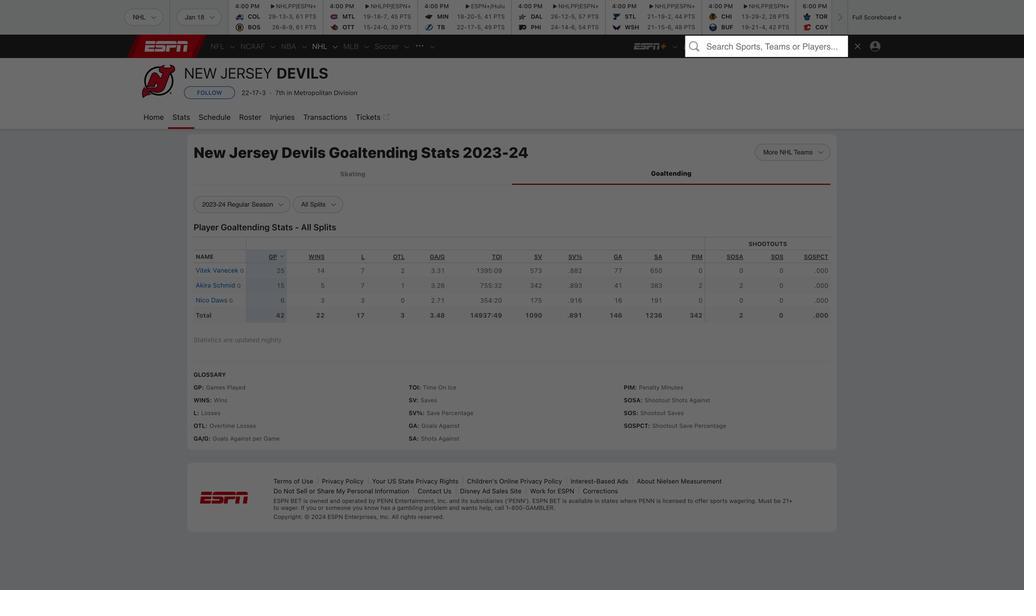 Task type: describe. For each thing, give the bounding box(es) containing it.
owned
[[310, 498, 328, 505]]

phi
[[531, 24, 542, 31]]

25
[[277, 267, 285, 275]]

15-24-0, 30 pts
[[363, 24, 411, 31]]

schmid
[[213, 282, 235, 289]]

ice
[[448, 384, 457, 391]]

0 vertical spatial 42
[[770, 24, 777, 31]]

ga for ga
[[614, 254, 623, 260]]

of
[[294, 478, 300, 485]]

toi for toi : time on ice
[[409, 384, 419, 391]]

30
[[391, 24, 398, 31]]

pts for 21-15-6, 48 pts
[[685, 24, 696, 31]]

external link image
[[383, 111, 390, 124]]

total
[[196, 312, 212, 319]]

not
[[284, 488, 295, 495]]

8-
[[282, 24, 289, 31]]

1 is from the left
[[304, 498, 308, 505]]

1 horizontal spatial 342
[[690, 312, 703, 319]]

pts for 15-24-0, 30 pts
[[400, 24, 411, 31]]

.000 for 191
[[815, 297, 829, 304]]

1 horizontal spatial to
[[688, 498, 694, 505]]

rights
[[440, 478, 459, 485]]

21- down the 13-29-2, 28 pts
[[752, 24, 762, 31]]

mtl
[[343, 13, 355, 20]]

new jersey devils
[[184, 64, 329, 82]]

: for sospct
[[649, 423, 651, 430]]

: for sv
[[417, 397, 419, 404]]

nico
[[196, 297, 210, 304]]

: for ga
[[418, 423, 420, 430]]

pts for 21-19-2, 44 pts
[[685, 13, 696, 20]]

1 horizontal spatial stats
[[272, 222, 293, 232]]

ncaaf image
[[270, 43, 277, 51]]

per
[[253, 436, 262, 442]]

0 horizontal spatial saves
[[421, 397, 437, 404]]

13- for 4:00 pm
[[279, 13, 289, 20]]

vanecek
[[213, 267, 239, 274]]

21- for wsh
[[648, 24, 658, 31]]

: for pim
[[635, 384, 637, 391]]

contact us link
[[418, 488, 452, 495]]

2 24- from the left
[[551, 24, 561, 31]]

wsh
[[625, 24, 640, 31]]

or inside espn bet is owned and operated by penn entertainment, inc. and its subsidiaries ('penn'). espn bet is available in states where penn is licensed to offer sports wagering. must be 21+ to wager. if you or someone you know has a gambling problem and wants help, call 1-800-gambler. copyright: © 2024 espn enterprises, inc. all rights reserved.
[[318, 505, 324, 512]]

home
[[144, 113, 164, 122]]

new for new jersey devils goaltending stats 2023-24
[[194, 144, 226, 161]]

sports
[[710, 498, 728, 505]]

devils image
[[139, 62, 178, 101]]

daws
[[211, 297, 228, 304]]

time
[[423, 384, 437, 391]]

wins : wins
[[194, 397, 228, 404]]

pm for stl
[[628, 3, 637, 10]]

scoreboard
[[865, 14, 897, 21]]

vitek
[[196, 267, 211, 274]]

sa link
[[655, 254, 663, 260]]

0 horizontal spatial 342
[[531, 282, 543, 290]]

1 horizontal spatial 19-
[[658, 13, 668, 20]]

.893
[[569, 282, 583, 290]]

shootouts
[[749, 241, 788, 248]]

3 down "1"
[[401, 312, 405, 319]]

50
[[865, 13, 872, 20]]

pts for 22-17-5, 49 pts
[[494, 24, 505, 31]]

espn down work at the bottom right of the page
[[533, 498, 548, 505]]

jersey for new jersey devils
[[220, 64, 273, 82]]

18- for mtl
[[374, 13, 384, 20]]

sv for sv : saves
[[409, 397, 417, 404]]

sosa for sosa : shootout shots against
[[624, 397, 641, 404]]

glossary
[[194, 372, 226, 379]]

watch
[[749, 42, 770, 51]]

4:00 pm for chi
[[709, 3, 734, 10]]

175
[[531, 297, 543, 304]]

goals for goals against
[[422, 423, 438, 430]]

sv for sv
[[535, 254, 543, 260]]

24
[[509, 144, 529, 161]]

Search search field
[[704, 36, 844, 57]]

wins for wins : wins
[[194, 397, 210, 404]]

49
[[485, 24, 492, 31]]

watch link
[[744, 35, 775, 58]]

operated
[[342, 498, 367, 505]]

game
[[264, 436, 280, 442]]

gp for gp
[[269, 254, 277, 260]]

wager.
[[281, 505, 299, 512]]

0 horizontal spatial save
[[427, 410, 440, 417]]

0 horizontal spatial goaltending
[[221, 222, 270, 232]]

21- for cgy
[[837, 24, 847, 31]]

use
[[302, 478, 314, 485]]

1 vertical spatial shots
[[421, 436, 437, 442]]

4:00 pm for stl
[[613, 3, 637, 10]]

global navigation element
[[0, 0, 1025, 591]]

interest-based ads link
[[571, 478, 629, 485]]

21- for tor
[[837, 13, 847, 20]]

146
[[610, 312, 623, 319]]

based
[[597, 478, 616, 485]]

goaltending inside tab list
[[652, 170, 692, 177]]

45
[[391, 13, 398, 20]]

know
[[365, 505, 379, 512]]

5, for 12-
[[572, 13, 577, 20]]

reserved.
[[418, 514, 445, 521]]

7th
[[275, 89, 285, 96]]

goals for goals against per game
[[213, 436, 229, 442]]

1 horizontal spatial percentage
[[695, 423, 727, 430]]

0 vertical spatial shots
[[672, 397, 688, 404]]

espn plus image
[[672, 43, 679, 51]]

sosa link
[[727, 254, 744, 260]]

22
[[316, 312, 325, 319]]

1 24- from the left
[[374, 24, 384, 31]]

legal footer navigation element
[[269, 476, 812, 521]]

.000 for 1236
[[814, 312, 829, 319]]

soccer link
[[371, 35, 403, 58]]

pm for dal
[[534, 3, 543, 10]]

6, for 14-
[[572, 24, 577, 31]]

children's
[[467, 478, 498, 485]]

roster link
[[235, 106, 266, 129]]

sospct for sospct
[[805, 254, 829, 260]]

2024
[[312, 514, 326, 521]]

toi link
[[492, 254, 503, 260]]

states
[[602, 498, 619, 505]]

1 policy from the left
[[346, 478, 364, 485]]

19- for buf
[[742, 24, 752, 31]]

nhlpp|espn+ for 28
[[750, 3, 790, 10]]

: for sa
[[417, 436, 419, 442]]

1 vertical spatial losses
[[237, 423, 256, 430]]

pm for col
[[251, 3, 260, 10]]

hulu
[[492, 3, 505, 10]]

for
[[548, 488, 556, 495]]

information
[[375, 488, 410, 495]]

nhlpp|espn+ for 44
[[655, 3, 696, 10]]

5, for 17-
[[478, 24, 483, 31]]

4:00 pm for mtl
[[330, 3, 354, 10]]

espn+
[[471, 3, 491, 10]]

2 13- from the left
[[742, 13, 752, 20]]

57
[[579, 13, 586, 20]]

sa for sa
[[655, 254, 663, 260]]

a
[[392, 505, 396, 512]]

0 horizontal spatial losses
[[201, 410, 221, 417]]

: for gp
[[202, 384, 204, 391]]

devils for new jersey devils goaltending stats 2023-24
[[282, 144, 326, 161]]

nfl image
[[229, 43, 236, 51]]

espn image
[[200, 492, 248, 505]]

26-12-5, 57 pts
[[551, 13, 599, 20]]

.916
[[569, 297, 583, 304]]

1 15- from the left
[[363, 24, 374, 31]]

7th in metropolitan division
[[275, 89, 358, 96]]

has
[[381, 505, 391, 512]]

espn bet is owned and operated by penn entertainment, inc. and its subsidiaries ('penn'). espn bet is available in states where penn is licensed to offer sports wagering. must be 21+ to wager. if you or someone you know has a gambling problem and wants help, call 1-800-gambler. copyright: © 2024 espn enterprises, inc. all rights reserved.
[[274, 498, 793, 521]]

sell
[[297, 488, 308, 495]]

mlb image
[[363, 43, 371, 51]]

573
[[531, 267, 543, 275]]

: for wins
[[210, 397, 212, 404]]

2 15- from the left
[[658, 24, 668, 31]]

61 for 9,
[[296, 24, 304, 31]]

sos for sos : shootout saves
[[624, 410, 637, 417]]

1 you from the left
[[307, 505, 317, 512]]

191
[[651, 297, 663, 304]]

19-18-7, 45 pts
[[363, 13, 411, 20]]

0 vertical spatial 41
[[485, 13, 492, 20]]

soccer image
[[403, 43, 411, 51]]

1 horizontal spatial 18-
[[457, 13, 467, 20]]

entertainment,
[[395, 498, 436, 505]]

7 for 2
[[361, 267, 365, 275]]

2 is from the left
[[563, 498, 567, 505]]

stl
[[625, 13, 637, 20]]

measurement
[[681, 478, 722, 485]]

against for sa : shots against
[[439, 436, 460, 442]]

1 horizontal spatial more espn image
[[843, 43, 850, 51]]

pts for 19-18-7, 45 pts
[[400, 13, 411, 20]]

be
[[774, 498, 782, 505]]

work
[[531, 488, 546, 495]]

0 horizontal spatial stats
[[173, 113, 190, 122]]

share
[[317, 488, 335, 495]]

: for otl
[[206, 423, 207, 430]]

1 penn from the left
[[377, 498, 393, 505]]

0 horizontal spatial to
[[274, 505, 279, 512]]

21-15-6, 48 pts
[[648, 24, 696, 31]]

all inside espn bet is owned and operated by penn entertainment, inc. and its subsidiaries ('penn'). espn bet is available in states where penn is licensed to offer sports wagering. must be 21+ to wager. if you or someone you know has a gambling problem and wants help, call 1-800-gambler. copyright: © 2024 espn enterprises, inc. all rights reserved.
[[392, 514, 399, 521]]

gambling
[[397, 505, 423, 512]]

22-17-3
[[242, 89, 266, 96]]

page footer region
[[187, 460, 838, 537]]

wins for wins
[[309, 254, 325, 260]]

stats link
[[168, 106, 195, 129]]

0 vertical spatial inc.
[[438, 498, 448, 505]]

transactions
[[304, 113, 348, 122]]

personal
[[347, 488, 373, 495]]

l link
[[362, 254, 365, 260]]

: for l
[[197, 410, 199, 417]]

espn down "do"
[[274, 498, 289, 505]]

contact
[[418, 488, 442, 495]]

26- for 12-
[[551, 13, 561, 20]]

nhl
[[312, 42, 328, 51]]

watch image
[[775, 43, 782, 51]]

3 left 7th
[[262, 89, 266, 96]]

l for l : losses
[[194, 410, 197, 417]]

dal
[[531, 13, 543, 20]]

0 vertical spatial in
[[287, 89, 292, 96]]

3 is from the left
[[657, 498, 662, 505]]

nhlpp|espn+ for 45
[[371, 3, 411, 10]]

2 policy from the left
[[545, 478, 563, 485]]

1 vertical spatial saves
[[668, 410, 685, 417]]

3 down 5
[[321, 297, 325, 304]]

2 bet from the left
[[550, 498, 561, 505]]



Task type: vqa. For each thing, say whether or not it's contained in the screenshot.
13- associated with 4:00 PM
yes



Task type: locate. For each thing, give the bounding box(es) containing it.
5, left 49
[[478, 24, 483, 31]]

new for new jersey devils
[[184, 64, 217, 82]]

home link
[[139, 106, 168, 129]]

statistics are updated nightly
[[194, 336, 282, 344]]

22-17-5, 49 pts
[[457, 24, 505, 31]]

1 vertical spatial sosa
[[624, 397, 641, 404]]

1 vertical spatial stats
[[421, 144, 460, 161]]

1 vertical spatial 7
[[361, 282, 365, 290]]

pm for min
[[440, 3, 449, 10]]

3 4:00 pm from the left
[[425, 3, 449, 10]]

gambler.
[[526, 505, 556, 512]]

0 horizontal spatial sos
[[624, 410, 637, 417]]

0 horizontal spatial inc.
[[380, 514, 390, 521]]

0 horizontal spatial 22-
[[242, 89, 252, 96]]

0 horizontal spatial privacy
[[322, 478, 344, 485]]

1 horizontal spatial gp
[[269, 254, 277, 260]]

or up 2024
[[318, 505, 324, 512]]

goaltending
[[329, 144, 418, 161], [652, 170, 692, 177], [221, 222, 270, 232]]

nhlpp|espn+ for 61
[[276, 3, 317, 10]]

sos : shootout saves
[[624, 410, 685, 417]]

1 horizontal spatial losses
[[237, 423, 256, 430]]

ga/g for ga/g : goals against per game
[[194, 436, 209, 442]]

ga link
[[614, 254, 623, 260]]

sosa : shootout shots against
[[624, 397, 711, 404]]

2 7 from the top
[[361, 282, 365, 290]]

otl for otl
[[393, 254, 405, 260]]

injuries link
[[266, 106, 299, 129]]

4:00
[[235, 3, 249, 10], [330, 3, 344, 10], [425, 3, 439, 10], [519, 3, 532, 10], [613, 3, 626, 10], [709, 3, 723, 10]]

wins
[[214, 397, 228, 404]]

0 vertical spatial 17-
[[467, 24, 478, 31]]

4:00 pm for min
[[425, 3, 449, 10]]

cgy
[[816, 24, 829, 31]]

4 4:00 pm from the left
[[519, 3, 543, 10]]

5 4:00 from the left
[[613, 3, 626, 10]]

shots down minutes
[[672, 397, 688, 404]]

1 29- from the left
[[269, 13, 279, 20]]

you right if
[[307, 505, 317, 512]]

bos
[[248, 24, 261, 31]]

sospct for sospct : shootout save percentage
[[624, 423, 649, 430]]

0 horizontal spatial 19-
[[363, 13, 374, 20]]

1 vertical spatial 41
[[615, 282, 623, 290]]

: down penalty
[[641, 397, 643, 404]]

otl for otl : overtime losses
[[194, 423, 206, 430]]

all down "a"
[[392, 514, 399, 521]]

bet down work for espn
[[550, 498, 561, 505]]

shots down ga : goals against
[[421, 436, 437, 442]]

shootout for shootout save percentage
[[653, 423, 678, 430]]

0 vertical spatial shootout
[[645, 397, 671, 404]]

is down work for espn
[[563, 498, 567, 505]]

13-
[[279, 13, 289, 20], [742, 13, 752, 20], [847, 13, 857, 20]]

6 pm from the left
[[725, 3, 734, 10]]

21- up 21-15-6, 48 pts
[[648, 13, 658, 20]]

0 horizontal spatial l
[[194, 410, 197, 417]]

1 vertical spatial sv
[[409, 397, 417, 404]]

is left the licensed
[[657, 498, 662, 505]]

pts right "4,"
[[779, 24, 790, 31]]

penalty
[[639, 384, 660, 391]]

pim for pim
[[692, 254, 703, 260]]

13- for 6:00 pm
[[847, 13, 857, 20]]

0 horizontal spatial all
[[301, 222, 312, 232]]

wins up '14'
[[309, 254, 325, 260]]

sosa down penalty
[[624, 397, 641, 404]]

ga for ga : goals against
[[409, 423, 418, 430]]

41 down 77
[[615, 282, 623, 290]]

tab list containing goaltending
[[194, 163, 831, 185]]

0 horizontal spatial percentage
[[442, 410, 474, 417]]

pm up chi
[[725, 3, 734, 10]]

pm for mtl
[[345, 3, 354, 10]]

are
[[224, 336, 233, 344]]

0 vertical spatial 342
[[531, 282, 543, 290]]

transactions link
[[299, 106, 352, 129]]

5, for 18-
[[857, 24, 863, 31]]

espn down someone
[[328, 514, 343, 521]]

2, for 29-
[[762, 13, 768, 20]]

1 vertical spatial ga
[[409, 423, 418, 430]]

pm up dal
[[534, 3, 543, 10]]

1 horizontal spatial save
[[680, 423, 693, 430]]

6, for 15-
[[668, 24, 674, 31]]

stats left -
[[272, 222, 293, 232]]

bet
[[291, 498, 302, 505], [550, 498, 561, 505]]

4:00 pm up chi
[[709, 3, 734, 10]]

: down ga : goals against
[[417, 436, 419, 442]]

1 vertical spatial g
[[237, 283, 241, 289]]

1 vertical spatial otl
[[194, 423, 206, 430]]

.891
[[568, 312, 583, 319]]

0 vertical spatial otl
[[393, 254, 405, 260]]

in right 7th
[[287, 89, 292, 96]]

1 pm from the left
[[251, 3, 260, 10]]

4:00 pm for col
[[235, 3, 260, 10]]

4:00 pm up stl
[[613, 3, 637, 10]]

espn+ hulu
[[471, 3, 505, 10]]

1 horizontal spatial inc.
[[438, 498, 448, 505]]

sv% down sv : saves
[[409, 410, 423, 417]]

against
[[690, 397, 711, 404], [439, 423, 460, 430], [230, 436, 251, 442], [439, 436, 460, 442]]

29-
[[269, 13, 279, 20], [752, 13, 762, 20]]

profile management image
[[871, 41, 881, 52]]

2 you from the left
[[353, 505, 363, 512]]

is down sell at the bottom left of page
[[304, 498, 308, 505]]

sos down pim : penalty minutes
[[624, 410, 637, 417]]

1 vertical spatial 42
[[276, 312, 285, 319]]

6 4:00 from the left
[[709, 3, 723, 10]]

against for ga/g : goals against per game
[[230, 436, 251, 442]]

nba image
[[301, 43, 308, 51]]

4:00 for col
[[235, 3, 249, 10]]

1 horizontal spatial sos
[[772, 254, 784, 260]]

21- right cgy
[[837, 24, 847, 31]]

2 4:00 pm from the left
[[330, 3, 354, 10]]

toi : time on ice
[[409, 384, 457, 391]]

jersey
[[220, 64, 273, 82], [229, 144, 279, 161]]

4:00 pm up mtl
[[330, 3, 354, 10]]

2, left 28
[[762, 13, 768, 20]]

pts right the 45 at the top left
[[400, 13, 411, 20]]

17- for 5,
[[467, 24, 478, 31]]

save up ga : goals against
[[427, 410, 440, 417]]

nhlpp|espn+ up 44
[[655, 3, 696, 10]]

more espn image right fantasy "icon"
[[826, 38, 842, 54]]

ga up the sa : shots against
[[409, 423, 418, 430]]

pts for 26-12-5, 57 pts
[[588, 13, 599, 20]]

pts right 54
[[588, 24, 599, 31]]

toi up 1395:09
[[492, 254, 503, 260]]

1 horizontal spatial ga/g
[[430, 254, 445, 260]]

41 inside standings page main content
[[615, 282, 623, 290]]

22- for 22-17-3
[[242, 89, 252, 96]]

wins link
[[309, 254, 325, 260]]

4:00 up col
[[235, 3, 249, 10]]

4:00 for chi
[[709, 3, 723, 10]]

tab list
[[194, 163, 831, 185]]

g inside nico daws g
[[229, 298, 233, 304]]

4:00 for mtl
[[330, 3, 344, 10]]

1 vertical spatial save
[[680, 423, 693, 430]]

sos down the shootouts in the top of the page
[[772, 254, 784, 260]]

follow button
[[184, 86, 235, 99]]

1 horizontal spatial 13-
[[742, 13, 752, 20]]

0 horizontal spatial 26-
[[272, 24, 282, 31]]

1 4:00 pm from the left
[[235, 3, 260, 10]]

0 vertical spatial sv
[[535, 254, 543, 260]]

2 horizontal spatial stats
[[421, 144, 460, 161]]

7
[[361, 267, 365, 275], [361, 282, 365, 290]]

percentage down the ice
[[442, 410, 474, 417]]

losses
[[201, 410, 221, 417], [237, 423, 256, 430]]

against down the sv% : save percentage
[[439, 423, 460, 430]]

goals up the sa : shots against
[[422, 423, 438, 430]]

ga
[[614, 254, 623, 260], [409, 423, 418, 430]]

1 privacy from the left
[[322, 478, 344, 485]]

standings page main content
[[187, 134, 838, 455]]

3.31
[[431, 267, 445, 275]]

shootout down sosa : shootout shots against
[[641, 410, 666, 417]]

1 61 from the top
[[296, 13, 304, 20]]

0 horizontal spatial 24-
[[374, 24, 384, 31]]

4 pm from the left
[[534, 3, 543, 10]]

goals
[[422, 423, 438, 430], [213, 436, 229, 442]]

2 6, from the left
[[668, 24, 674, 31]]

pm up the min
[[440, 3, 449, 10]]

24-
[[374, 24, 384, 31], [551, 24, 561, 31]]

more sports image
[[429, 43, 436, 51]]

l for l
[[362, 254, 365, 260]]

saves up sospct : shootout save percentage
[[668, 410, 685, 417]]

17- for 3
[[252, 89, 262, 96]]

3 up 17
[[361, 297, 365, 304]]

sospct right sos link
[[805, 254, 829, 260]]

0 horizontal spatial gp
[[194, 384, 202, 391]]

division
[[334, 89, 358, 96]]

19- left 7,
[[363, 13, 374, 20]]

2 29- from the left
[[752, 13, 762, 20]]

0 vertical spatial losses
[[201, 410, 221, 417]]

1 7 from the top
[[361, 267, 365, 275]]

21-18-5, 47 pts
[[837, 24, 885, 31]]

espn
[[558, 488, 575, 495], [274, 498, 289, 505], [533, 498, 548, 505], [328, 514, 343, 521]]

new jersey devils goaltending stats 2023-24
[[194, 144, 529, 161]]

3 13- from the left
[[847, 13, 857, 20]]

0 vertical spatial toi
[[492, 254, 503, 260]]

: down overtime at the bottom of page
[[209, 436, 211, 442]]

tickets
[[356, 113, 381, 122]]

0 horizontal spatial or
[[309, 488, 316, 495]]

1 horizontal spatial wins
[[309, 254, 325, 260]]

3 nhlpp|espn+ from the left
[[559, 3, 599, 10]]

1 horizontal spatial 24-
[[551, 24, 561, 31]]

: down l : losses
[[206, 423, 207, 430]]

©
[[305, 514, 310, 521]]

someone
[[326, 505, 351, 512]]

metropolitan
[[294, 89, 332, 96]]

pts right 48
[[685, 24, 696, 31]]

sa for sa : shots against
[[409, 436, 417, 442]]

in down corrections link
[[595, 498, 600, 505]]

1 horizontal spatial l
[[362, 254, 365, 260]]

1 vertical spatial 26-
[[272, 24, 282, 31]]

0 vertical spatial sa
[[655, 254, 663, 260]]

0 vertical spatial pim
[[692, 254, 703, 260]]

g for vitek vanecek
[[240, 268, 244, 274]]

interest-
[[571, 478, 597, 485]]

0 vertical spatial l
[[362, 254, 365, 260]]

1 horizontal spatial bet
[[550, 498, 561, 505]]

against for ga : goals against
[[439, 423, 460, 430]]

l left otl link
[[362, 254, 365, 260]]

where
[[621, 498, 638, 505]]

0 vertical spatial 7
[[361, 267, 365, 275]]

sosa right pim link
[[727, 254, 744, 260]]

nhl image
[[332, 43, 339, 51]]

losses up "ga/g : goals against per game"
[[237, 423, 256, 430]]

pts for 26-8-9, 61 pts
[[305, 24, 317, 31]]

4:00 for min
[[425, 3, 439, 10]]

6 4:00 pm from the left
[[709, 3, 734, 10]]

1 vertical spatial goaltending
[[652, 170, 692, 177]]

1 horizontal spatial sa
[[655, 254, 663, 260]]

19- for mtl
[[363, 13, 374, 20]]

follow
[[197, 89, 222, 96]]

2 2, from the left
[[762, 13, 768, 20]]

pm up col
[[251, 3, 260, 10]]

0 horizontal spatial sosa
[[624, 397, 641, 404]]

7 pm from the left
[[819, 3, 828, 10]]

2 vertical spatial stats
[[272, 222, 293, 232]]

.000 for 383
[[815, 282, 829, 290]]

0 horizontal spatial more espn image
[[826, 38, 842, 54]]

espn right the for
[[558, 488, 575, 495]]

1 vertical spatial or
[[318, 505, 324, 512]]

pts right 49
[[494, 24, 505, 31]]

pm for chi
[[725, 3, 734, 10]]

21- right wsh
[[648, 24, 658, 31]]

5, down espn+
[[478, 13, 483, 20]]

2 horizontal spatial 13-
[[847, 13, 857, 20]]

pts for 13-29-2, 28 pts
[[779, 13, 790, 20]]

pts for 21-18-5, 47 pts
[[874, 24, 885, 31]]

1 horizontal spatial all
[[392, 514, 399, 521]]

77
[[615, 267, 623, 275]]

sv% up .882 at the top right
[[569, 254, 583, 260]]

skating
[[340, 170, 366, 178]]

stats left "2023-"
[[421, 144, 460, 161]]

4:00 up stl
[[613, 3, 626, 10]]

sosa for sosa
[[727, 254, 744, 260]]

pts right 9,
[[305, 24, 317, 31]]

0 horizontal spatial shots
[[421, 436, 437, 442]]

14-
[[561, 24, 572, 31]]

0 horizontal spatial is
[[304, 498, 308, 505]]

3 pm from the left
[[440, 3, 449, 10]]

to left offer
[[688, 498, 694, 505]]

0 horizontal spatial pim
[[624, 384, 635, 391]]

5 nhlpp|espn+ from the left
[[750, 3, 790, 10]]

games
[[206, 384, 226, 391]]

pts right 44
[[685, 13, 696, 20]]

0 horizontal spatial goals
[[213, 436, 229, 442]]

4:00 for stl
[[613, 3, 626, 10]]

g for nico daws
[[229, 298, 233, 304]]

splits
[[314, 222, 336, 232]]

2 nhlpp|espn+ from the left
[[371, 3, 411, 10]]

nhlpp|espn+ for 57
[[559, 3, 599, 10]]

1 horizontal spatial goaltending
[[329, 144, 418, 161]]

0 horizontal spatial in
[[287, 89, 292, 96]]

pm up 'tor'
[[819, 3, 828, 10]]

26- left 9,
[[272, 24, 282, 31]]

fantasy image
[[817, 43, 825, 51]]

sos for sos
[[772, 254, 784, 260]]

5, for 20-
[[478, 13, 483, 20]]

espn bet image
[[737, 43, 744, 51]]

1 vertical spatial sospct
[[624, 423, 649, 430]]

42 inside standings page main content
[[276, 312, 285, 319]]

0 vertical spatial new
[[184, 64, 217, 82]]

subsidiaries
[[470, 498, 504, 505]]

0 vertical spatial 22-
[[457, 24, 467, 31]]

-
[[295, 222, 299, 232]]

inc. down us
[[438, 498, 448, 505]]

must
[[759, 498, 773, 505]]

shootout for shootout saves
[[641, 410, 666, 417]]

all right -
[[301, 222, 312, 232]]

61 right 3,
[[296, 13, 304, 20]]

0 vertical spatial sospct
[[805, 254, 829, 260]]

goals down overtime at the bottom of page
[[213, 436, 229, 442]]

: for ga/g
[[209, 436, 211, 442]]

18- up 0,
[[374, 13, 384, 20]]

sa up 650
[[655, 254, 663, 260]]

l : losses
[[194, 410, 221, 417]]

policy up personal
[[346, 478, 364, 485]]

1 vertical spatial devils
[[282, 144, 326, 161]]

new inside standings page main content
[[194, 144, 226, 161]]

2 pm from the left
[[345, 3, 354, 10]]

21- for stl
[[648, 13, 658, 20]]

0 vertical spatial sv%
[[569, 254, 583, 260]]

disney ad sales site
[[460, 488, 522, 495]]

0 horizontal spatial 17-
[[252, 89, 262, 96]]

ga : goals against
[[409, 423, 460, 430]]

g for akira schmid
[[237, 283, 241, 289]]

0 horizontal spatial 2,
[[668, 13, 674, 20]]

1 6, from the left
[[572, 24, 577, 31]]

1 horizontal spatial sv%
[[569, 254, 583, 260]]

ga/g : goals against per game
[[194, 436, 280, 442]]

26- for 8-
[[272, 24, 282, 31]]

full scoreboard » link
[[848, 0, 907, 35]]

0 horizontal spatial sa
[[409, 436, 417, 442]]

14937:49
[[470, 312, 503, 319]]

1 bet from the left
[[291, 498, 302, 505]]

about
[[637, 478, 655, 485]]

full scoreboard »
[[853, 14, 903, 21]]

0 vertical spatial gp
[[269, 254, 277, 260]]

0 vertical spatial sosa
[[727, 254, 744, 260]]

nhlpp|espn+ up the 45 at the top left
[[371, 3, 411, 10]]

2, for 19-
[[668, 13, 674, 20]]

tor
[[816, 13, 828, 20]]

sospct down sos : shootout saves
[[624, 423, 649, 430]]

tab list inside standings page main content
[[194, 163, 831, 185]]

disney ad sales site link
[[460, 488, 522, 495]]

nielsen
[[657, 478, 680, 485]]

jersey for new jersey devils goaltending stats 2023-24
[[229, 144, 279, 161]]

13- right chi
[[742, 13, 752, 20]]

4:00 pm for dal
[[519, 3, 543, 10]]

2 horizontal spatial privacy
[[521, 478, 543, 485]]

1 13- from the left
[[279, 13, 289, 20]]

sales
[[492, 488, 509, 495]]

18- for cgy
[[847, 24, 857, 31]]

nhl link
[[308, 35, 332, 58]]

1 horizontal spatial toi
[[492, 254, 503, 260]]

pts for 19-21-4, 42 pts
[[779, 24, 790, 31]]

1 vertical spatial sa
[[409, 436, 417, 442]]

2 horizontal spatial is
[[657, 498, 662, 505]]

sv% for sv%
[[569, 254, 583, 260]]

: for sos
[[637, 410, 639, 417]]

1 horizontal spatial saves
[[668, 410, 685, 417]]

jersey inside standings page main content
[[229, 144, 279, 161]]

otl link
[[393, 254, 405, 260]]

privacy up "contact"
[[416, 478, 438, 485]]

1 horizontal spatial sv
[[535, 254, 543, 260]]

gp down glossary
[[194, 384, 202, 391]]

pim for pim : penalty minutes
[[624, 384, 635, 391]]

pm for tor
[[819, 3, 828, 10]]

your
[[372, 478, 386, 485]]

g inside "akira schmid g"
[[237, 283, 241, 289]]

otl down l : losses
[[194, 423, 206, 430]]

19- up 21-15-6, 48 pts
[[658, 13, 668, 20]]

to left wager.
[[274, 505, 279, 512]]

2 penn from the left
[[639, 498, 655, 505]]

toi for toi
[[492, 254, 503, 260]]

2 61 from the top
[[296, 24, 304, 31]]

0 horizontal spatial toi
[[409, 384, 419, 391]]

42 right "4,"
[[770, 24, 777, 31]]

rights
[[401, 514, 417, 521]]

problem
[[425, 505, 448, 512]]

0 vertical spatial jersey
[[220, 64, 273, 82]]

tb
[[438, 24, 445, 31]]

children's online privacy policy link
[[467, 478, 563, 485]]

espn more sports home page image
[[412, 38, 428, 54]]

pim
[[692, 254, 703, 260], [624, 384, 635, 391]]

full
[[853, 14, 863, 21]]

1 vertical spatial l
[[194, 410, 197, 417]]

7 for 1
[[361, 282, 365, 290]]

4 4:00 from the left
[[519, 3, 532, 10]]

devils
[[277, 64, 329, 82], [282, 144, 326, 161]]

1 4:00 from the left
[[235, 3, 249, 10]]

sv down toi : time on ice
[[409, 397, 417, 404]]

ga/g for ga/g
[[430, 254, 445, 260]]

5 4:00 pm from the left
[[613, 3, 637, 10]]

1 vertical spatial sos
[[624, 410, 637, 417]]

ga/g
[[430, 254, 445, 260], [194, 436, 209, 442]]

: for toi
[[419, 384, 421, 391]]

3 privacy from the left
[[521, 478, 543, 485]]

13- up 8-
[[279, 13, 289, 20]]

0 horizontal spatial 15-
[[363, 24, 374, 31]]

all inside standings page main content
[[301, 222, 312, 232]]

privacy
[[322, 478, 344, 485], [416, 478, 438, 485], [521, 478, 543, 485]]

3 4:00 from the left
[[425, 3, 439, 10]]

sv% link
[[569, 254, 583, 260]]

shootout for shootout shots against
[[645, 397, 671, 404]]

pts for 29-13-3, 61 pts
[[305, 13, 317, 20]]

17-
[[467, 24, 478, 31], [252, 89, 262, 96]]

pts right 50
[[874, 13, 885, 20]]

: left "wins"
[[210, 397, 212, 404]]

4 nhlpp|espn+ from the left
[[655, 3, 696, 10]]

1 horizontal spatial policy
[[545, 478, 563, 485]]

devils inside standings page main content
[[282, 144, 326, 161]]

g inside vitek vanecek g
[[240, 268, 244, 274]]

2 4:00 from the left
[[330, 3, 344, 10]]

1 horizontal spatial or
[[318, 505, 324, 512]]

0 horizontal spatial 6,
[[572, 24, 577, 31]]

or inside about nielsen measurement do not sell or share my personal information
[[309, 488, 316, 495]]

1 vertical spatial toi
[[409, 384, 419, 391]]

1 vertical spatial ga/g
[[194, 436, 209, 442]]

in inside espn bet is owned and operated by penn entertainment, inc. and its subsidiaries ('penn'). espn bet is available in states where penn is licensed to offer sports wagering. must be 21+ to wager. if you or someone you know has a gambling problem and wants help, call 1-800-gambler. copyright: © 2024 espn enterprises, inc. all rights reserved.
[[595, 498, 600, 505]]

sv% for sv% : save percentage
[[409, 410, 423, 417]]

on
[[439, 384, 447, 391]]

against up sospct : shootout save percentage
[[690, 397, 711, 404]]

nhlpp|espn+ up 57
[[559, 3, 599, 10]]

us
[[444, 488, 452, 495]]

3.48
[[430, 312, 445, 319]]

0 horizontal spatial 18-
[[374, 13, 384, 20]]

2023-
[[463, 144, 509, 161]]

21- left full
[[837, 13, 847, 20]]

22- for 22-17-5, 49 pts
[[457, 24, 467, 31]]

1 nhlpp|espn+ from the left
[[276, 3, 317, 10]]

0 vertical spatial goaltending
[[329, 144, 418, 161]]

pim left penalty
[[624, 384, 635, 391]]

pts right 57
[[588, 13, 599, 20]]

: up the sa : shots against
[[418, 423, 420, 430]]

2 privacy from the left
[[416, 478, 438, 485]]

1 vertical spatial jersey
[[229, 144, 279, 161]]

: for sv%
[[423, 410, 425, 417]]

0 vertical spatial sos
[[772, 254, 784, 260]]

fantasy link
[[782, 35, 817, 58]]

more espn image
[[826, 38, 842, 54], [843, 43, 850, 51]]

against left per
[[230, 436, 251, 442]]

percentage down sosa : shootout shots against
[[695, 423, 727, 430]]

1 2, from the left
[[668, 13, 674, 20]]

4:00 for dal
[[519, 3, 532, 10]]

0 horizontal spatial wins
[[194, 397, 210, 404]]

ga/g link
[[430, 254, 445, 260]]

: left penalty
[[635, 384, 637, 391]]

: down toi : time on ice
[[417, 397, 419, 404]]

5 pm from the left
[[628, 3, 637, 10]]

devils for new jersey devils
[[277, 64, 329, 82]]

1 vertical spatial inc.
[[380, 514, 390, 521]]

overtime
[[210, 423, 235, 430]]

5
[[321, 282, 325, 290]]



